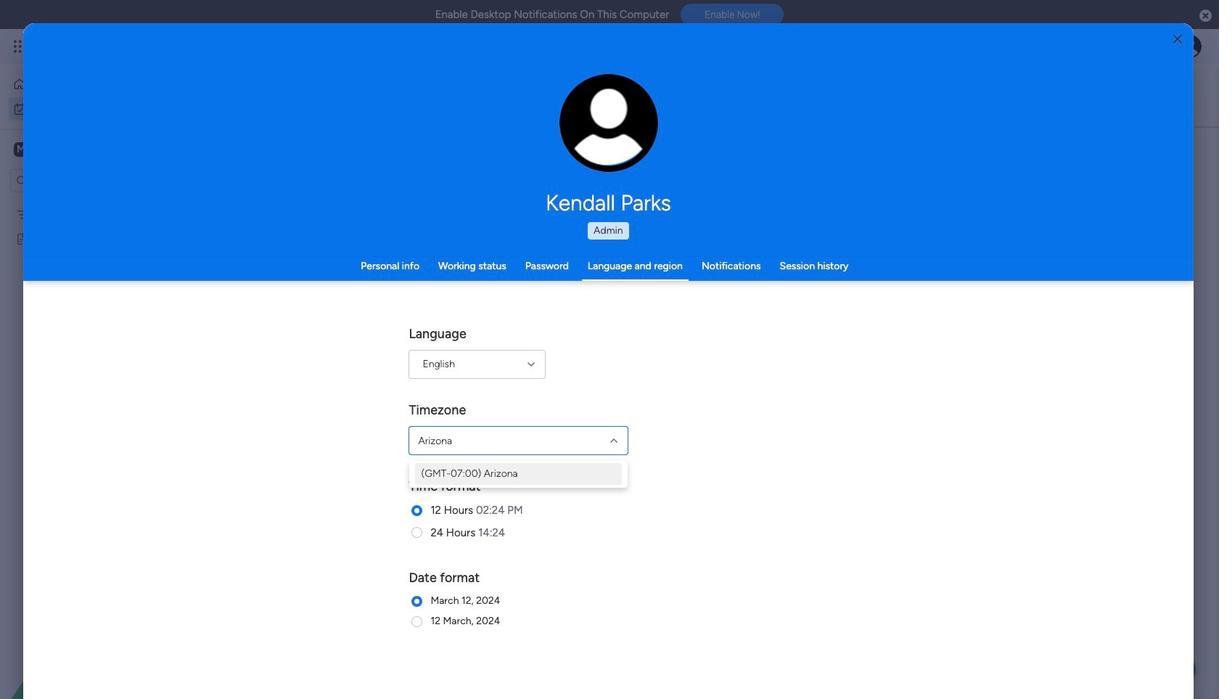 Task type: vqa. For each thing, say whether or not it's contained in the screenshot.
lottie animation element
yes



Task type: describe. For each thing, give the bounding box(es) containing it.
lottie animation element
[[0, 553, 185, 699]]

2 vertical spatial option
[[0, 201, 185, 204]]

close image
[[1174, 34, 1183, 45]]

Filter dashboard by text search field
[[276, 144, 412, 167]]

1 image
[[1005, 30, 1018, 46]]

workspace image
[[14, 142, 28, 158]]



Task type: locate. For each thing, give the bounding box(es) containing it.
welcome to my work feature image image
[[614, 281, 798, 369]]

workspace selection element
[[14, 141, 121, 160]]

0 vertical spatial option
[[9, 73, 176, 96]]

select product image
[[13, 39, 28, 54]]

private board image
[[15, 232, 29, 245]]

kendall parks image
[[1179, 35, 1202, 58]]

Dropdown input text field
[[419, 435, 454, 447]]

dapulse close image
[[1200, 9, 1213, 23]]

list box
[[0, 199, 185, 447]]

option
[[9, 73, 176, 96], [9, 97, 176, 121], [0, 201, 185, 204]]

lottie animation image
[[0, 553, 185, 699]]

Search in workspace field
[[30, 172, 121, 189]]

1 vertical spatial option
[[9, 97, 176, 121]]



